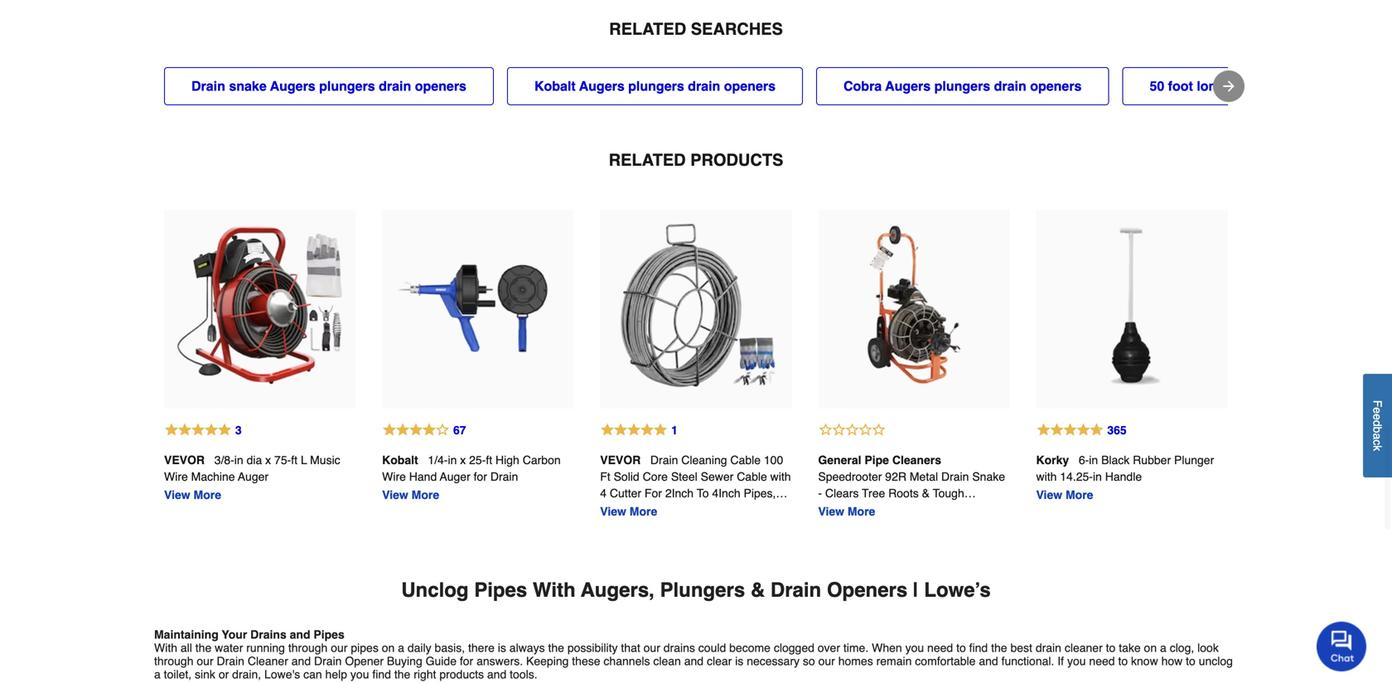 Task type: vqa. For each thing, say whether or not it's contained in the screenshot.
Smart Home, Security, Wi-Fi 'link'
no



Task type: locate. For each thing, give the bounding box(es) containing it.
0 horizontal spatial you
[[351, 668, 369, 681]]

1 vertical spatial kobalt
[[382, 453, 418, 467]]

0 horizontal spatial through
[[154, 654, 194, 668]]

drain
[[191, 78, 225, 94], [651, 453, 678, 467], [491, 470, 518, 483], [942, 470, 969, 483], [771, 578, 822, 601], [217, 654, 244, 668], [314, 654, 342, 668]]

through down maintaining
[[154, 654, 194, 668]]

0 horizontal spatial on
[[382, 641, 395, 654]]

1 horizontal spatial vevor
[[600, 453, 641, 467]]

50 foot long augers plungers drain ope link
[[1123, 67, 1393, 105]]

1 horizontal spatial ft
[[486, 453, 492, 467]]

in left black
[[1089, 453, 1098, 467]]

the right all at the bottom
[[195, 641, 212, 654]]

our right that
[[644, 641, 661, 654]]

2 vertical spatial -
[[931, 520, 935, 533]]

vevor up machine
[[164, 453, 205, 467]]

2 with from the left
[[1036, 470, 1057, 483]]

1 vevor from the left
[[164, 453, 205, 467]]

for down 25-
[[474, 470, 487, 483]]

3/8-
[[214, 453, 234, 467]]

more down the hand
[[412, 488, 439, 501]]

view more down the hand
[[382, 488, 439, 501]]

x
[[265, 453, 271, 467], [460, 453, 466, 467]]

general
[[818, 453, 862, 467]]

view up the sink,
[[600, 505, 627, 518]]

2 on from the left
[[1144, 641, 1157, 654]]

tools.
[[510, 668, 538, 681]]

view more button
[[164, 486, 221, 503], [382, 486, 439, 503], [1036, 486, 1094, 503], [600, 503, 657, 520], [818, 503, 876, 520]]

drain inside general pipe cleaners speedrooter 92r metal drain snake - clears tree roots & tough stoppages in 3-in-10-in drains - 100ft flexicore cable - open cage design
[[942, 470, 969, 483]]

-
[[818, 486, 822, 500], [978, 503, 982, 516], [931, 520, 935, 533]]

take
[[1119, 641, 1141, 654]]

cable down the in-
[[898, 520, 928, 533]]

2 horizontal spatial auger
[[636, 503, 667, 516]]

2 horizontal spatial -
[[978, 503, 982, 516]]

speedrooter
[[818, 470, 882, 483]]

view for 1/4-in x 25-ft high carbon wire hand auger for drain
[[382, 488, 408, 501]]

water
[[215, 641, 243, 654]]

0 vertical spatial cleaner
[[670, 503, 711, 516]]

channels
[[604, 654, 650, 668]]

0 horizontal spatial kobalt
[[382, 453, 418, 467]]

0 vertical spatial kobalt
[[535, 78, 576, 94]]

2 wire from the left
[[382, 470, 406, 483]]

is
[[498, 641, 506, 654], [735, 654, 744, 668]]

view for 3/8-in dia x 75-ft l music wire machine auger
[[164, 488, 190, 501]]

view up 100ft
[[818, 505, 845, 518]]

f e e d b a c k
[[1371, 400, 1385, 451]]

0 horizontal spatial drains
[[250, 628, 287, 641]]

there
[[468, 641, 495, 654]]

drain snake augers plungers drain openers link
[[164, 67, 494, 105]]

0 horizontal spatial -
[[818, 486, 822, 500]]

with inside the drain cleaning cable 100 ft solid core steel sewer cable with 4 cutter for 2inch to 4inch pipes, sewer auger cleaner cable for sink, floor drain, toilet
[[771, 470, 791, 483]]

1 x from the left
[[265, 453, 271, 467]]

wire
[[164, 470, 188, 483], [382, 470, 406, 483]]

in left 3-
[[877, 503, 886, 516]]

related down kobalt augers plungers drain openers link in the top of the page
[[609, 150, 686, 169]]

vevor
[[164, 453, 205, 467], [600, 453, 641, 467]]

auger down dia
[[238, 470, 269, 483]]

for down pipes,
[[747, 503, 765, 516]]

drains up open
[[942, 503, 975, 516]]

help
[[325, 668, 347, 681]]

with
[[771, 470, 791, 483], [1036, 470, 1057, 483]]

is right there
[[498, 641, 506, 654]]

x left 25-
[[460, 453, 466, 467]]

auger up floor
[[636, 503, 667, 516]]

50
[[1150, 78, 1165, 94]]

on
[[382, 641, 395, 654], [1144, 641, 1157, 654]]

wire inside 3/8-in dia x 75-ft l music wire machine auger
[[164, 470, 188, 483]]

sewer up 4inch
[[701, 470, 734, 483]]

need left the 'take'
[[1089, 654, 1115, 668]]

on right pipes
[[382, 641, 395, 654]]

homes
[[839, 654, 873, 668]]

pipes,
[[744, 486, 776, 500]]

view for drain cleaning cable 100 ft solid core steel sewer cable with 4 cutter for 2inch to 4inch pipes, sewer auger cleaner cable for sink, floor drain, toilet
[[600, 505, 627, 518]]

snake
[[229, 78, 267, 94]]

on right the 'take'
[[1144, 641, 1157, 654]]

more up flexicore
[[848, 505, 876, 518]]

0 vertical spatial pipes
[[474, 578, 527, 601]]

1 horizontal spatial pipes
[[474, 578, 527, 601]]

always
[[510, 641, 545, 654]]

a left toilet,
[[154, 668, 161, 681]]

view more down 14.25-
[[1036, 488, 1094, 501]]

speedrooter 92r metal drain snake - clears tree roots & tough stoppages in 3-in-10-in drains - 100ft flexicore cable - open cage design image
[[832, 223, 997, 388]]

ft
[[291, 453, 298, 467], [486, 453, 492, 467]]

pipes left pipes
[[314, 628, 345, 641]]

and
[[290, 628, 310, 641], [292, 654, 311, 668], [684, 654, 704, 668], [979, 654, 999, 668], [487, 668, 507, 681]]

with left all at the bottom
[[154, 641, 177, 654]]

1 horizontal spatial drains
[[942, 503, 975, 516]]

1 horizontal spatial with
[[533, 578, 576, 601]]

to left the 'take'
[[1106, 641, 1116, 654]]

6-in black rubber plunger with 14.25-in handle image
[[1050, 223, 1215, 388]]

drain up core
[[651, 453, 678, 467]]

1 horizontal spatial -
[[931, 520, 935, 533]]

through up can
[[288, 641, 328, 654]]

drain left opener
[[314, 654, 342, 668]]

4
[[600, 486, 607, 500]]

0 vertical spatial with
[[533, 578, 576, 601]]

vevor up solid
[[600, 453, 641, 467]]

2 openers from the left
[[724, 78, 776, 94]]

necessary
[[747, 654, 800, 668]]

- up cage
[[978, 503, 982, 516]]

a up k
[[1371, 433, 1385, 439]]

0 horizontal spatial cleaner
[[248, 654, 288, 668]]

comfortable
[[915, 654, 976, 668]]

1 vertical spatial pipes
[[314, 628, 345, 641]]

openers inside kobalt augers plungers drain openers link
[[724, 78, 776, 94]]

more down 14.25-
[[1066, 488, 1094, 501]]

4 plungers from the left
[[1278, 78, 1334, 94]]

drain down your
[[217, 654, 244, 668]]

c
[[1371, 439, 1385, 445]]

view more button down machine
[[164, 486, 221, 503]]

functional.
[[1002, 654, 1055, 668]]

cleaner inside the drain cleaning cable 100 ft solid core steel sewer cable with 4 cutter for 2inch to 4inch pipes, sewer auger cleaner cable for sink, floor drain, toilet
[[670, 503, 711, 516]]

lowe's
[[264, 668, 300, 681]]

drain,
[[659, 520, 690, 533]]

related for related searches
[[609, 19, 686, 38]]

more up floor
[[630, 505, 657, 518]]

with down 100 at the right
[[771, 470, 791, 483]]

100ft
[[818, 520, 844, 533]]

drains
[[942, 503, 975, 516], [250, 628, 287, 641]]

view more
[[164, 488, 221, 501], [382, 488, 439, 501], [1036, 488, 1094, 501], [600, 505, 657, 518], [818, 505, 876, 518]]

related products
[[609, 150, 784, 169]]

for
[[645, 486, 662, 500], [747, 503, 765, 516]]

0 horizontal spatial with
[[154, 641, 177, 654]]

so
[[803, 654, 815, 668]]

find left best on the right bottom
[[970, 641, 988, 654]]

0 horizontal spatial vevor
[[164, 453, 205, 467]]

1 horizontal spatial cleaner
[[670, 503, 711, 516]]

kobalt
[[535, 78, 576, 94], [382, 453, 418, 467]]

for right guide
[[460, 654, 473, 668]]

more down machine
[[194, 488, 221, 501]]

1 ft from the left
[[291, 453, 298, 467]]

1 horizontal spatial for
[[747, 503, 765, 516]]

clears
[[825, 486, 859, 500]]

view down 14.25-
[[1036, 488, 1063, 501]]

wire left the hand
[[382, 470, 406, 483]]

1 vertical spatial drains
[[250, 628, 287, 641]]

pipes inside maintaining your drains and pipes with all the water running through our pipes on a daily basis, there is always the possibility that our drains could become clogged over time. when you need to find the best drain cleaner to take on a clog, look through our drain cleaner and drain opener buying guide for answers. keeping these channels clean and clear is necessary so our homes remain comfortable and functional. if you need to know how to unclog a toilet, sink or drain, lowe's can help you find the right products and tools.
[[314, 628, 345, 641]]

view more for drain cleaning cable 100 ft solid core steel sewer cable with 4 cutter for 2inch to 4inch pipes, sewer auger cleaner cable for sink, floor drain, toilet
[[600, 505, 657, 518]]

all
[[181, 641, 192, 654]]

you right help
[[351, 668, 369, 681]]

& right plungers on the bottom of page
[[751, 578, 765, 601]]

drain,
[[232, 668, 261, 681]]

& down metal
[[922, 486, 930, 500]]

auger down 1/4-
[[440, 470, 471, 483]]

2 ft from the left
[[486, 453, 492, 467]]

related
[[609, 19, 686, 38], [609, 150, 686, 169]]

3/8-in dia x 75-ft l music wire machine auger
[[164, 453, 340, 483]]

in inside 3/8-in dia x 75-ft l music wire machine auger
[[234, 453, 243, 467]]

in
[[234, 453, 243, 467], [448, 453, 457, 467], [1089, 453, 1098, 467], [1093, 470, 1102, 483], [877, 503, 886, 516], [929, 503, 938, 516]]

view more for 1/4-in x 25-ft high carbon wire hand auger for drain
[[382, 488, 439, 501]]

drain inside 1/4-in x 25-ft high carbon wire hand auger for drain
[[491, 470, 518, 483]]

open
[[938, 520, 967, 533]]

cleaner down 2inch
[[670, 503, 711, 516]]

carbon
[[523, 453, 561, 467]]

cable left 100 at the right
[[731, 453, 761, 467]]

1 horizontal spatial auger
[[440, 470, 471, 483]]

1 vertical spatial with
[[154, 641, 177, 654]]

x inside 3/8-in dia x 75-ft l music wire machine auger
[[265, 453, 271, 467]]

1 horizontal spatial sewer
[[701, 470, 734, 483]]

stoppages
[[818, 503, 874, 516]]

1 horizontal spatial find
[[970, 641, 988, 654]]

1 vertical spatial for
[[460, 654, 473, 668]]

need right remain
[[928, 641, 953, 654]]

1 vertical spatial find
[[372, 668, 391, 681]]

and left tools.
[[487, 668, 507, 681]]

opener
[[345, 654, 384, 668]]

25-
[[469, 453, 486, 467]]

cleaner
[[1065, 641, 1103, 654]]

1 horizontal spatial on
[[1144, 641, 1157, 654]]

in down black
[[1093, 470, 1102, 483]]

pipes up there
[[474, 578, 527, 601]]

more
[[194, 488, 221, 501], [412, 488, 439, 501], [1066, 488, 1094, 501], [630, 505, 657, 518], [848, 505, 876, 518]]

0 horizontal spatial wire
[[164, 470, 188, 483]]

kobalt augers plungers drain openers
[[535, 78, 776, 94]]

0 horizontal spatial find
[[372, 668, 391, 681]]

drain left snake
[[191, 78, 225, 94]]

cleaning
[[682, 453, 727, 467]]

2 horizontal spatial you
[[1068, 654, 1086, 668]]

view more down machine
[[164, 488, 221, 501]]

0 horizontal spatial auger
[[238, 470, 269, 483]]

67
[[453, 423, 466, 437]]

in left 25-
[[448, 453, 457, 467]]

1 openers from the left
[[415, 78, 467, 94]]

2 vevor from the left
[[600, 453, 641, 467]]

1 vertical spatial sewer
[[600, 503, 633, 516]]

1 horizontal spatial with
[[1036, 470, 1057, 483]]

cleaner right 'water'
[[248, 654, 288, 668]]

2 horizontal spatial openers
[[1030, 78, 1082, 94]]

kobalt for kobalt
[[382, 453, 418, 467]]

floor
[[629, 520, 656, 533]]

k
[[1371, 445, 1385, 451]]

view more down the cutter
[[600, 505, 657, 518]]

x right dia
[[265, 453, 271, 467]]

wire left machine
[[164, 470, 188, 483]]

pipes
[[474, 578, 527, 601], [314, 628, 345, 641]]

view more button for 1/4-in x 25-ft high carbon wire hand auger for drain
[[382, 486, 439, 503]]

with down korky on the right bottom
[[1036, 470, 1057, 483]]

can
[[303, 668, 322, 681]]

- left clears
[[818, 486, 822, 500]]

drains inside general pipe cleaners speedrooter 92r metal drain snake - clears tree roots & tough stoppages in 3-in-10-in drains - 100ft flexicore cable - open cage design
[[942, 503, 975, 516]]

0 horizontal spatial pipes
[[314, 628, 345, 641]]

x inside 1/4-in x 25-ft high carbon wire hand auger for drain
[[460, 453, 466, 467]]

view more button down 14.25-
[[1036, 486, 1094, 503]]

0 horizontal spatial need
[[928, 641, 953, 654]]

for down core
[[645, 486, 662, 500]]

1 vertical spatial &
[[751, 578, 765, 601]]

1 horizontal spatial x
[[460, 453, 466, 467]]

cable down 4inch
[[714, 503, 744, 516]]

remain
[[877, 654, 912, 668]]

right
[[414, 668, 436, 681]]

1 horizontal spatial through
[[288, 641, 328, 654]]

0 horizontal spatial ft
[[291, 453, 298, 467]]

in left dia
[[234, 453, 243, 467]]

1 wire from the left
[[164, 470, 188, 483]]

view more for 6-in black rubber plunger with 14.25-in handle
[[1036, 488, 1094, 501]]

0 vertical spatial related
[[609, 19, 686, 38]]

e up d
[[1371, 407, 1385, 414]]

b
[[1371, 426, 1385, 433]]

1 e from the top
[[1371, 407, 1385, 414]]

0 horizontal spatial openers
[[415, 78, 467, 94]]

wire inside 1/4-in x 25-ft high carbon wire hand auger for drain
[[382, 470, 406, 483]]

cleaner
[[670, 503, 711, 516], [248, 654, 288, 668]]

1 on from the left
[[382, 641, 395, 654]]

0 vertical spatial &
[[922, 486, 930, 500]]

openers inside cobra augers plungers drain openers link
[[1030, 78, 1082, 94]]

find
[[970, 641, 988, 654], [372, 668, 391, 681]]

2 e from the top
[[1371, 414, 1385, 420]]

pipes
[[351, 641, 379, 654]]

to left the know
[[1119, 654, 1128, 668]]

related up kobalt augers plungers drain openers
[[609, 19, 686, 38]]

view more down clears
[[818, 505, 876, 518]]

our
[[331, 641, 348, 654], [644, 641, 661, 654], [197, 654, 214, 668], [819, 654, 835, 668]]

drains right your
[[250, 628, 287, 641]]

0 vertical spatial for
[[474, 470, 487, 483]]

general pipe cleaners speedrooter 92r metal drain snake - clears tree roots & tough stoppages in 3-in-10-in drains - 100ft flexicore cable - open cage design
[[818, 453, 1005, 549]]

4 augers from the left
[[1229, 78, 1274, 94]]

1 with from the left
[[771, 470, 791, 483]]

drain down high
[[491, 470, 518, 483]]

- left open
[[931, 520, 935, 533]]

3 openers from the left
[[1030, 78, 1082, 94]]

1 horizontal spatial &
[[922, 486, 930, 500]]

a left clog,
[[1160, 641, 1167, 654]]

or
[[219, 668, 229, 681]]

more for 3/8-
[[194, 488, 221, 501]]

you right when
[[906, 641, 924, 654]]

view more button down the hand
[[382, 486, 439, 503]]

more for drain
[[630, 505, 657, 518]]

with left augers,
[[533, 578, 576, 601]]

2 x from the left
[[460, 453, 466, 467]]

cobra augers plungers drain openers
[[844, 78, 1082, 94]]

clogged
[[774, 641, 815, 654]]

is right clear
[[735, 654, 744, 668]]

2 plungers from the left
[[628, 78, 684, 94]]

drain up tough
[[942, 470, 969, 483]]

view more button for drain cleaning cable 100 ft solid core steel sewer cable with 4 cutter for 2inch to 4inch pipes, sewer auger cleaner cable for sink, floor drain, toilet
[[600, 503, 657, 520]]

e up b
[[1371, 414, 1385, 420]]

in inside 1/4-in x 25-ft high carbon wire hand auger for drain
[[448, 453, 457, 467]]

1 horizontal spatial wire
[[382, 470, 406, 483]]

you right if
[[1068, 654, 1086, 668]]

1 vertical spatial cleaner
[[248, 654, 288, 668]]

0 horizontal spatial x
[[265, 453, 271, 467]]

0 horizontal spatial for
[[645, 486, 662, 500]]

0 vertical spatial for
[[645, 486, 662, 500]]

0 vertical spatial find
[[970, 641, 988, 654]]

1 horizontal spatial kobalt
[[535, 78, 576, 94]]

to down lowe's
[[957, 641, 966, 654]]

searches
[[691, 19, 783, 38]]

view
[[164, 488, 190, 501], [382, 488, 408, 501], [1036, 488, 1063, 501], [600, 505, 627, 518], [818, 505, 845, 518]]

drain inside maintaining your drains and pipes with all the water running through our pipes on a daily basis, there is always the possibility that our drains could become clogged over time. when you need to find the best drain cleaner to take on a clog, look through our drain cleaner and drain opener buying guide for answers. keeping these channels clean and clear is necessary so our homes remain comfortable and functional. if you need to know how to unclog a toilet, sink or drain, lowe's can help you find the right products and tools.
[[1036, 641, 1062, 654]]

0 horizontal spatial with
[[771, 470, 791, 483]]

drain
[[379, 78, 411, 94], [688, 78, 721, 94], [994, 78, 1027, 94], [1337, 78, 1370, 94], [1036, 641, 1062, 654]]

find down pipes
[[372, 668, 391, 681]]

3 plungers from the left
[[935, 78, 991, 94]]

and left help
[[292, 654, 311, 668]]

with
[[533, 578, 576, 601], [154, 641, 177, 654]]

ft left high
[[486, 453, 492, 467]]

1 horizontal spatial openers
[[724, 78, 776, 94]]

view down 3/8-in dia x 75-ft l music wire machine auger
[[164, 488, 190, 501]]

view more button down the cutter
[[600, 503, 657, 520]]

1/4-in x 25-ft high carbon wire hand auger for drain image
[[395, 223, 561, 388]]

drain snake augers plungers drain openers
[[191, 78, 467, 94]]

1 vertical spatial related
[[609, 150, 686, 169]]

0 vertical spatial drains
[[942, 503, 975, 516]]

a left daily
[[398, 641, 404, 654]]



Task type: describe. For each thing, give the bounding box(es) containing it.
50 foot long augers plungers drain ope
[[1150, 78, 1393, 94]]

10-
[[913, 503, 929, 516]]

over
[[818, 641, 841, 654]]

our left pipes
[[331, 641, 348, 654]]

365
[[1108, 423, 1127, 437]]

0 vertical spatial -
[[818, 486, 822, 500]]

augers,
[[581, 578, 655, 601]]

openers
[[827, 578, 908, 601]]

buying
[[387, 654, 423, 668]]

steel
[[671, 470, 698, 483]]

ft inside 1/4-in x 25-ft high carbon wire hand auger for drain
[[486, 453, 492, 467]]

for inside maintaining your drains and pipes with all the water running through our pipes on a daily basis, there is always the possibility that our drains could become clogged over time. when you need to find the best drain cleaner to take on a clog, look through our drain cleaner and drain opener buying guide for answers. keeping these channels clean and clear is necessary so our homes remain comfortable and functional. if you need to know how to unclog a toilet, sink or drain, lowe's can help you find the right products and tools.
[[460, 654, 473, 668]]

core
[[643, 470, 668, 483]]

become
[[730, 641, 771, 654]]

a inside button
[[1371, 433, 1385, 439]]

maintaining your drains and pipes with all the water running through our pipes on a daily basis, there is always the possibility that our drains could become clogged over time. when you need to find the best drain cleaner to take on a clog, look through our drain cleaner and drain opener buying guide for answers. keeping these channels clean and clear is necessary so our homes remain comfortable and functional. if you need to know how to unclog a toilet, sink or drain, lowe's can help you find the right products and tools.
[[154, 628, 1233, 681]]

keeping
[[526, 654, 569, 668]]

d
[[1371, 420, 1385, 426]]

92r
[[885, 470, 907, 483]]

drain up the clogged
[[771, 578, 822, 601]]

tree
[[862, 486, 885, 500]]

1 horizontal spatial you
[[906, 641, 924, 654]]

plunger
[[1175, 453, 1215, 467]]

our left or
[[197, 654, 214, 668]]

products
[[440, 668, 484, 681]]

in down tough
[[929, 503, 938, 516]]

2 augers from the left
[[579, 78, 625, 94]]

1/4-
[[428, 453, 448, 467]]

machine
[[191, 470, 235, 483]]

& inside general pipe cleaners speedrooter 92r metal drain snake - clears tree roots & tough stoppages in 3-in-10-in drains - 100ft flexicore cable - open cage design
[[922, 486, 930, 500]]

1 horizontal spatial need
[[1089, 654, 1115, 668]]

3 augers from the left
[[886, 78, 931, 94]]

vevor for drain cleaning cable 100 ft solid core steel sewer cable with 4 cutter for 2inch to 4inch pipes, sewer auger cleaner cable for sink, floor drain, toilet
[[600, 453, 641, 467]]

cable up pipes,
[[737, 470, 767, 483]]

cleaner inside maintaining your drains and pipes with all the water running through our pipes on a daily basis, there is always the possibility that our drains could become clogged over time. when you need to find the best drain cleaner to take on a clog, look through our drain cleaner and drain opener buying guide for answers. keeping these channels clean and clear is necessary so our homes remain comfortable and functional. if you need to know how to unclog a toilet, sink or drain, lowe's can help you find the right products and tools.
[[248, 654, 288, 668]]

to right how
[[1186, 654, 1196, 668]]

more for 6-
[[1066, 488, 1094, 501]]

hand
[[409, 470, 437, 483]]

cage
[[970, 520, 998, 533]]

1/4-in x 25-ft high carbon wire hand auger for drain
[[382, 453, 561, 483]]

dia
[[247, 453, 262, 467]]

view more button for 6-in black rubber plunger with 14.25-in handle
[[1036, 486, 1094, 503]]

toilet
[[693, 520, 720, 533]]

time.
[[844, 641, 869, 654]]

that
[[621, 641, 641, 654]]

drains inside maintaining your drains and pipes with all the water running through our pipes on a daily basis, there is always the possibility that our drains could become clogged over time. when you need to find the best drain cleaner to take on a clog, look through our drain cleaner and drain opener buying guide for answers. keeping these channels clean and clear is necessary so our homes remain comfortable and functional. if you need to know how to unclog a toilet, sink or drain, lowe's can help you find the right products and tools.
[[250, 628, 287, 641]]

kobalt for kobalt augers plungers drain openers
[[535, 78, 576, 94]]

6-in black rubber plunger with 14.25-in handle
[[1036, 453, 1215, 483]]

high
[[496, 453, 520, 467]]

these
[[572, 654, 601, 668]]

long
[[1197, 78, 1225, 94]]

when
[[872, 641, 902, 654]]

kobalt augers plungers drain openers link
[[507, 67, 803, 105]]

drain cleaning cable 100 ft solid core steel sewer cable with 4 cutter for 2inch to 4inch pipes, sewer auger cleaner cable for sink, floor drain, toilet image
[[614, 223, 779, 388]]

for inside 1/4-in x 25-ft high carbon wire hand auger for drain
[[474, 470, 487, 483]]

maintaining
[[154, 628, 219, 641]]

pipe
[[865, 453, 889, 467]]

openers inside drain snake augers plungers drain openers link
[[415, 78, 467, 94]]

the left best on the right bottom
[[991, 641, 1008, 654]]

and left best on the right bottom
[[979, 654, 999, 668]]

1 plungers from the left
[[319, 78, 375, 94]]

view more button for 3/8-in dia x 75-ft l music wire machine auger
[[164, 486, 221, 503]]

music
[[310, 453, 340, 467]]

rubber
[[1133, 453, 1171, 467]]

drain cleaning cable 100 ft solid core steel sewer cable with 4 cutter for 2inch to 4inch pipes, sewer auger cleaner cable for sink, floor drain, toilet
[[600, 453, 791, 533]]

ope
[[1374, 78, 1393, 94]]

drain inside the drain cleaning cable 100 ft solid core steel sewer cable with 4 cutter for 2inch to 4inch pipes, sewer auger cleaner cable for sink, floor drain, toilet
[[651, 453, 678, 467]]

know
[[1131, 654, 1159, 668]]

1
[[671, 423, 678, 437]]

3-
[[889, 503, 900, 516]]

openers for kobalt
[[724, 78, 776, 94]]

and left clear
[[684, 654, 704, 668]]

more for 1/4-
[[412, 488, 439, 501]]

with inside 6-in black rubber plunger with 14.25-in handle
[[1036, 470, 1057, 483]]

korky
[[1036, 453, 1069, 467]]

auger inside 3/8-in dia x 75-ft l music wire machine auger
[[238, 470, 269, 483]]

related for related products
[[609, 150, 686, 169]]

our right so
[[819, 654, 835, 668]]

black
[[1102, 453, 1130, 467]]

cobra
[[844, 78, 882, 94]]

vevor for 3/8-in dia x 75-ft l music wire machine auger
[[164, 453, 205, 467]]

0 horizontal spatial sewer
[[600, 503, 633, 516]]

0 horizontal spatial is
[[498, 641, 506, 654]]

and right running
[[290, 628, 310, 641]]

cobra augers plungers drain openers link
[[816, 67, 1109, 105]]

running
[[246, 641, 285, 654]]

view for 6-in black rubber plunger with 14.25-in handle
[[1036, 488, 1063, 501]]

flexicore
[[847, 520, 895, 533]]

2inch
[[665, 486, 694, 500]]

1 augers from the left
[[270, 78, 316, 94]]

chat invite button image
[[1317, 621, 1368, 671]]

tough
[[933, 486, 965, 500]]

clear
[[707, 654, 732, 668]]

|
[[913, 578, 919, 601]]

how
[[1162, 654, 1183, 668]]

view more for 3/8-in dia x 75-ft l music wire machine auger
[[164, 488, 221, 501]]

0 vertical spatial sewer
[[701, 470, 734, 483]]

arrow right image
[[1221, 78, 1238, 94]]

openers for cobra
[[1030, 78, 1082, 94]]

auger inside the drain cleaning cable 100 ft solid core steel sewer cable with 4 cutter for 2inch to 4inch pipes, sewer auger cleaner cable for sink, floor drain, toilet
[[636, 503, 667, 516]]

1 vertical spatial for
[[747, 503, 765, 516]]

drain inside drain snake augers plungers drain openers link
[[191, 78, 225, 94]]

auger inside 1/4-in x 25-ft high carbon wire hand auger for drain
[[440, 470, 471, 483]]

drains
[[664, 641, 695, 654]]

100
[[764, 453, 784, 467]]

plungers
[[660, 578, 745, 601]]

ft inside 3/8-in dia x 75-ft l music wire machine auger
[[291, 453, 298, 467]]

l
[[301, 453, 307, 467]]

3/8-in dia x 75-ft l music wire machine auger image
[[177, 223, 342, 388]]

4inch
[[712, 486, 741, 500]]

the right always
[[548, 641, 564, 654]]

view more button down clears
[[818, 503, 876, 520]]

1 horizontal spatial is
[[735, 654, 744, 668]]

basis,
[[435, 641, 465, 654]]

clog,
[[1170, 641, 1195, 654]]

sink
[[195, 668, 215, 681]]

metal
[[910, 470, 938, 483]]

0 horizontal spatial &
[[751, 578, 765, 601]]

to
[[697, 486, 709, 500]]

roots
[[889, 486, 919, 500]]

unclog
[[1199, 654, 1233, 668]]

with inside maintaining your drains and pipes with all the water running through our pipes on a daily basis, there is always the possibility that our drains could become clogged over time. when you need to find the best drain cleaner to take on a clog, look through our drain cleaner and drain opener buying guide for answers. keeping these channels clean and clear is necessary so our homes remain comfortable and functional. if you need to know how to unclog a toilet, sink or drain, lowe's can help you find the right products and tools.
[[154, 641, 177, 654]]

daily
[[408, 641, 432, 654]]

the left "right"
[[394, 668, 411, 681]]

look
[[1198, 641, 1219, 654]]

answers.
[[477, 654, 523, 668]]

cleaners
[[893, 453, 942, 467]]

1 vertical spatial -
[[978, 503, 982, 516]]

related searches
[[609, 19, 783, 38]]

cable inside general pipe cleaners speedrooter 92r metal drain snake - clears tree roots & tough stoppages in 3-in-10-in drains - 100ft flexicore cable - open cage design
[[898, 520, 928, 533]]

unclog
[[401, 578, 469, 601]]

toilet,
[[164, 668, 192, 681]]

snake
[[973, 470, 1005, 483]]

6-
[[1079, 453, 1089, 467]]

guide
[[426, 654, 457, 668]]



